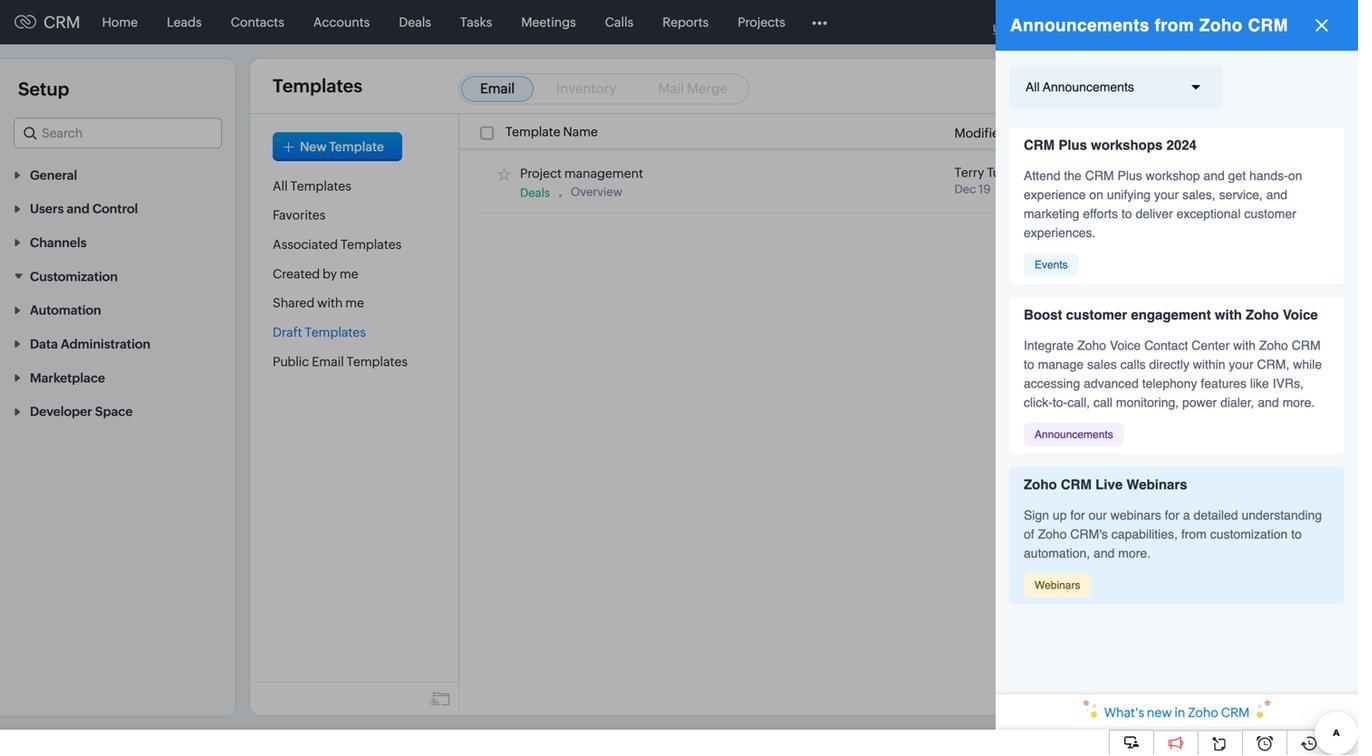 Task type: locate. For each thing, give the bounding box(es) containing it.
1 vertical spatial deals
[[520, 186, 550, 200]]

templates up favorites
[[290, 179, 352, 193]]

crm right zoho
[[1222, 706, 1250, 721]]

1 horizontal spatial template
[[506, 124, 561, 139]]

associated templates
[[273, 238, 402, 252]]

0 vertical spatial email
[[480, 81, 515, 97]]

what's
[[1105, 706, 1145, 721]]

email
[[480, 81, 515, 97], [312, 355, 344, 369]]

public email templates link
[[273, 355, 408, 369]]

deals down project
[[520, 186, 550, 200]]

me right with
[[345, 296, 364, 311]]

template up project
[[506, 124, 561, 139]]

0 horizontal spatial deals
[[399, 15, 431, 29]]

created by me
[[273, 267, 359, 281]]

deals left tasks link
[[399, 15, 431, 29]]

associated templates link
[[273, 238, 402, 252]]

dec
[[955, 183, 977, 196]]

setup
[[18, 79, 69, 100]]

1 vertical spatial template
[[329, 140, 384, 154]]

accounts
[[313, 15, 370, 29]]

management
[[565, 166, 644, 181]]

search image
[[1129, 15, 1145, 30]]

0 horizontal spatial crm
[[44, 13, 80, 31]]

what's new in zoho crm
[[1105, 706, 1250, 721]]

1 horizontal spatial crm
[[1222, 706, 1250, 721]]

0 vertical spatial template
[[506, 124, 561, 139]]

terry
[[955, 165, 985, 180]]

templates up created by me link
[[341, 238, 402, 252]]

email link
[[461, 76, 534, 102]]

terry turtle link
[[955, 165, 1020, 180]]

deals
[[399, 15, 431, 29], [520, 186, 550, 200]]

projects link
[[724, 0, 800, 44]]

project management link
[[520, 166, 644, 181]]

0 vertical spatial deals
[[399, 15, 431, 29]]

project
[[520, 166, 562, 181]]

templates
[[273, 76, 363, 97], [290, 179, 352, 193], [341, 238, 402, 252], [305, 325, 366, 340], [347, 355, 408, 369]]

public
[[273, 355, 309, 369]]

templates down draft templates link
[[347, 355, 408, 369]]

19
[[979, 183, 991, 196]]

draft templates
[[273, 325, 366, 340]]

projects
[[738, 15, 786, 29]]

0 horizontal spatial template
[[329, 140, 384, 154]]

in
[[1175, 706, 1186, 721]]

email down draft templates
[[312, 355, 344, 369]]

tasks
[[460, 15, 492, 29]]

what's new in zoho crm link
[[996, 695, 1359, 731]]

template right new
[[329, 140, 384, 154]]

free upgrade
[[993, 9, 1045, 35]]

reports
[[663, 15, 709, 29]]

1 vertical spatial crm
[[1222, 706, 1250, 721]]

crm left home
[[44, 13, 80, 31]]

meetings
[[521, 15, 576, 29]]

me
[[340, 267, 359, 281], [345, 296, 364, 311]]

template
[[506, 124, 561, 139], [329, 140, 384, 154]]

me right by
[[340, 267, 359, 281]]

contacts link
[[216, 0, 299, 44]]

templates up public email templates link
[[305, 325, 366, 340]]

0 vertical spatial crm
[[44, 13, 80, 31]]

1 horizontal spatial email
[[480, 81, 515, 97]]

0 horizontal spatial email
[[312, 355, 344, 369]]

email up template name
[[480, 81, 515, 97]]

me for created by me
[[340, 267, 359, 281]]

zoho
[[1189, 706, 1219, 721]]

terry turtle dec 19
[[955, 165, 1020, 196]]

0 vertical spatial me
[[340, 267, 359, 281]]

template name
[[506, 124, 598, 139]]

search element
[[1119, 0, 1156, 44]]

customization
[[30, 270, 118, 284]]

1 horizontal spatial deals
[[520, 186, 550, 200]]

associated
[[273, 238, 338, 252]]

accounts link
[[299, 0, 385, 44]]

1 vertical spatial me
[[345, 296, 364, 311]]

me for shared with me
[[345, 296, 364, 311]]

crm
[[44, 13, 80, 31], [1222, 706, 1250, 721]]

draft templates link
[[273, 325, 366, 340]]

calls
[[605, 15, 634, 29]]

leads link
[[152, 0, 216, 44]]



Task type: describe. For each thing, give the bounding box(es) containing it.
all templates link
[[273, 179, 352, 193]]

all
[[273, 179, 288, 193]]

email inside email link
[[480, 81, 515, 97]]

templates for draft templates
[[305, 325, 366, 340]]

shared
[[273, 296, 315, 311]]

all templates
[[273, 179, 352, 193]]

draft
[[273, 325, 302, 340]]

upgrade
[[993, 23, 1045, 35]]

shared with me
[[273, 296, 364, 311]]

project management
[[520, 166, 644, 181]]

reports link
[[648, 0, 724, 44]]

deals link
[[385, 0, 446, 44]]

templates up new
[[273, 76, 363, 97]]

name
[[563, 124, 598, 139]]

with
[[317, 296, 343, 311]]

calendar image
[[1167, 15, 1182, 29]]

by
[[1010, 126, 1025, 141]]

favorites link
[[273, 208, 326, 223]]

Search Template text field
[[1137, 71, 1299, 102]]

create menu element
[[1074, 0, 1119, 44]]

1 vertical spatial email
[[312, 355, 344, 369]]

templates for associated templates
[[341, 238, 402, 252]]

new
[[300, 140, 327, 154]]

created by me link
[[273, 267, 359, 281]]

template inside button
[[329, 140, 384, 154]]

meetings link
[[507, 0, 591, 44]]

tasks link
[[446, 0, 507, 44]]

home link
[[88, 0, 152, 44]]

modified
[[955, 126, 1008, 141]]

new template
[[300, 140, 384, 154]]

favorites
[[273, 208, 326, 223]]

profile element
[[1266, 0, 1317, 44]]

turtle
[[987, 165, 1020, 180]]

calls link
[[591, 0, 648, 44]]

crm link
[[15, 13, 80, 31]]

overview
[[571, 186, 623, 199]]

templates for all templates
[[290, 179, 352, 193]]

new
[[1147, 706, 1173, 721]]

leads
[[167, 15, 202, 29]]

customization button
[[0, 259, 236, 293]]

shared with me link
[[273, 296, 364, 311]]

new template button
[[273, 132, 402, 161]]

by
[[323, 267, 337, 281]]

public email templates
[[273, 355, 408, 369]]

profile image
[[1277, 8, 1306, 37]]

modified by
[[955, 126, 1025, 141]]

free
[[1007, 9, 1031, 22]]

created
[[273, 267, 320, 281]]

create menu image
[[1085, 11, 1108, 33]]

contacts
[[231, 15, 284, 29]]

home
[[102, 15, 138, 29]]



Task type: vqa. For each thing, say whether or not it's contained in the screenshot.
Image
no



